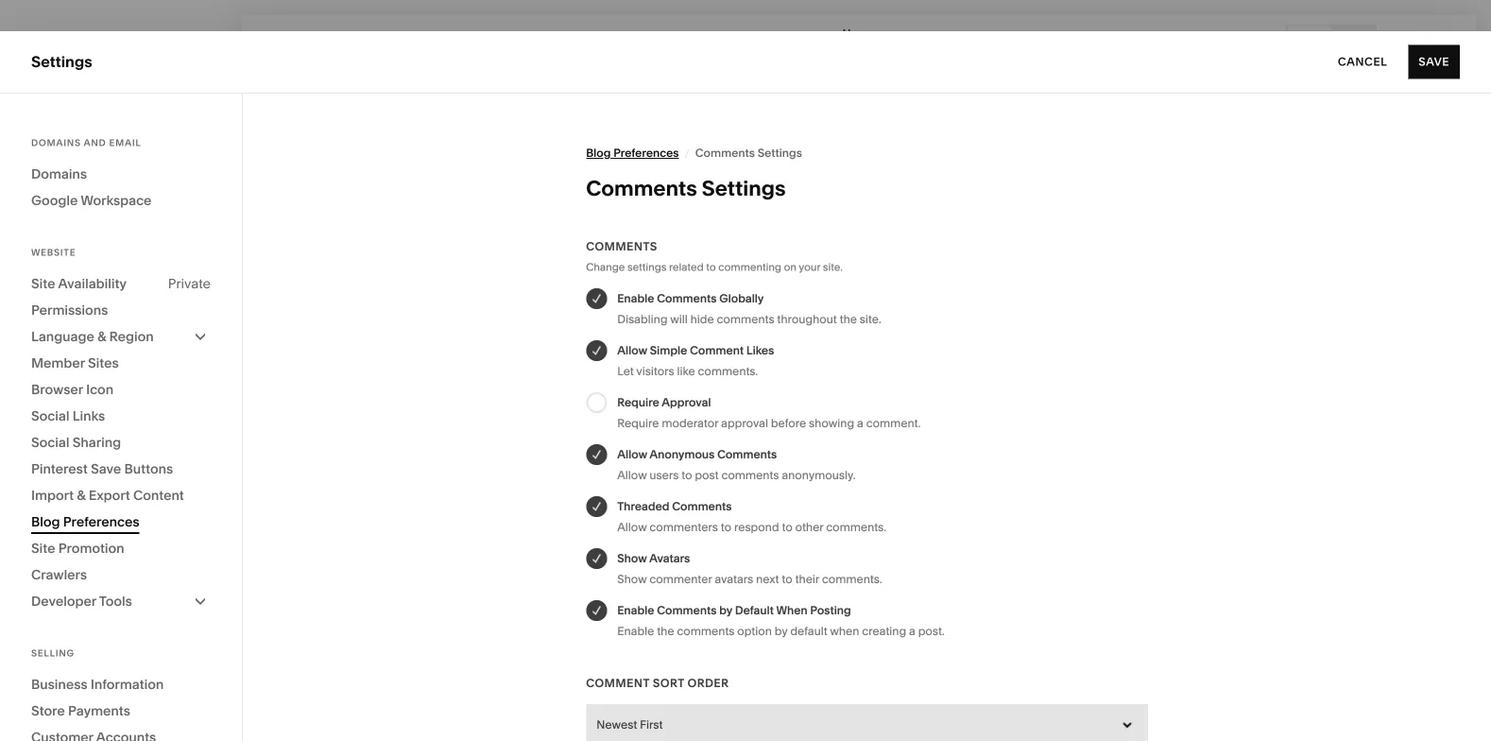 Task type: locate. For each thing, give the bounding box(es) containing it.
domains left and
[[31, 137, 81, 148]]

& inside the import & export content link
[[77, 487, 86, 503]]

site. inside enable comments globally disabling will hide comments throughout the site.
[[860, 312, 882, 326]]

payments
[[68, 703, 130, 719]]

allow inside threaded comments allow commenters to respond to other comments.
[[618, 520, 647, 534]]

site. right on
[[823, 261, 843, 274]]

blog preferences
[[586, 146, 679, 160], [31, 514, 139, 530]]

acuity scheduling
[[31, 285, 162, 303]]

import
[[31, 487, 74, 503]]

0 horizontal spatial a
[[858, 416, 864, 430]]

allow down threaded
[[618, 520, 647, 534]]

will
[[670, 312, 688, 326]]

social sharing
[[31, 434, 121, 450]]

comments. up posting at bottom right
[[822, 572, 883, 586]]

site promotion link
[[31, 535, 211, 562]]

member sites
[[31, 355, 119, 371]]

to left get
[[726, 707, 739, 723]]

social for social links
[[31, 408, 69, 424]]

comments. right other
[[827, 520, 887, 534]]

store payments
[[31, 703, 130, 719]]

1 horizontal spatial site.
[[860, 312, 882, 326]]

to inside comments change settings related to commenting on your site.
[[706, 261, 716, 274]]

0 vertical spatial website
[[31, 117, 90, 136]]

member
[[31, 355, 85, 371]]

site down the analytics
[[31, 276, 55, 292]]

1 vertical spatial social
[[31, 434, 69, 450]]

marketing link
[[31, 183, 210, 206]]

2 show from the top
[[618, 572, 647, 586]]

google
[[31, 192, 78, 208]]

0 vertical spatial show
[[618, 552, 647, 565]]

show left avatars
[[618, 552, 647, 565]]

comments up change
[[586, 240, 658, 253]]

preferences down import & export content
[[63, 514, 139, 530]]

4 allow from the top
[[618, 520, 647, 534]]

threaded
[[618, 500, 670, 513]]

a right showing
[[858, 416, 864, 430]]

comments down globally
[[717, 312, 775, 326]]

&
[[97, 329, 106, 345], [77, 487, 86, 503]]

pinterest save buttons link
[[31, 456, 211, 482]]

comments up commenters
[[672, 500, 732, 513]]

& up sites
[[97, 329, 106, 345]]

0 vertical spatial comments.
[[698, 364, 758, 378]]

require down let
[[618, 396, 660, 409]]

1 enable from the top
[[618, 292, 655, 305]]

1 horizontal spatial a
[[910, 624, 916, 638]]

show avatars show commenter avatars next to their comments.
[[618, 552, 883, 586]]

website up domains and email
[[31, 117, 90, 136]]

ends
[[538, 707, 569, 723]]

site promotion
[[31, 540, 124, 556]]

0 vertical spatial your
[[799, 261, 821, 274]]

1 allow from the top
[[618, 344, 648, 357]]

comments change settings related to commenting on your site.
[[586, 240, 843, 274]]

blog left /
[[586, 146, 611, 160]]

ra rubyanndersson@gmail.com
[[38, 633, 228, 654]]

0 horizontal spatial blog preferences
[[31, 514, 139, 530]]

creating
[[862, 624, 907, 638]]

1 vertical spatial blog preferences
[[31, 514, 139, 530]]

social
[[31, 408, 69, 424], [31, 434, 69, 450]]

blog down import
[[31, 514, 60, 530]]

settings
[[31, 52, 92, 71], [758, 146, 803, 160], [702, 175, 786, 201], [31, 530, 91, 548]]

0 vertical spatial require
[[618, 396, 660, 409]]

import & export content link
[[31, 482, 211, 509]]

comments down approval
[[718, 448, 777, 461]]

icon
[[86, 381, 114, 398]]

enable comments by default when posting enable the comments option by default when creating a post.
[[618, 604, 945, 638]]

1 vertical spatial show
[[618, 572, 647, 586]]

0 vertical spatial preferences
[[614, 146, 679, 160]]

developer tools button
[[31, 588, 211, 615]]

1 selling from the top
[[31, 151, 80, 169]]

your inside comments change settings related to commenting on your site.
[[799, 261, 821, 274]]

crawlers link
[[31, 562, 211, 588]]

1 horizontal spatial blog preferences
[[586, 146, 679, 160]]

to right next
[[782, 572, 793, 586]]

2 domains from the top
[[31, 166, 87, 182]]

site for site promotion
[[31, 540, 55, 556]]

social for social sharing
[[31, 434, 69, 450]]

blog preferences left /
[[586, 146, 679, 160]]

1 vertical spatial your
[[863, 707, 890, 723]]

0 vertical spatial social
[[31, 408, 69, 424]]

preferences
[[614, 146, 679, 160], [63, 514, 139, 530]]

allow left anonymous
[[618, 448, 648, 461]]

comments
[[696, 146, 755, 160], [586, 175, 698, 201], [586, 240, 658, 253], [657, 292, 717, 305], [718, 448, 777, 461], [672, 500, 732, 513], [657, 604, 717, 617]]

before
[[771, 416, 807, 430]]

comment up the days.
[[586, 676, 650, 690]]

by
[[720, 604, 733, 617], [775, 624, 788, 638]]

save right cancel
[[1419, 55, 1450, 69]]

0 vertical spatial enable
[[618, 292, 655, 305]]

0 horizontal spatial &
[[77, 487, 86, 503]]

1 horizontal spatial the
[[766, 707, 786, 723]]

anonymous
[[650, 448, 715, 461]]

comments up threaded comments allow commenters to respond to other comments. on the bottom
[[722, 468, 779, 482]]

1 vertical spatial domains
[[31, 166, 87, 182]]

comments inside enable comments globally disabling will hide comments throughout the site.
[[717, 312, 775, 326]]

to left respond
[[721, 520, 732, 534]]

commenter
[[650, 572, 712, 586]]

website up "site availability"
[[31, 247, 76, 258]]

1 vertical spatial preferences
[[63, 514, 139, 530]]

the
[[840, 312, 857, 326], [657, 624, 675, 638], [766, 707, 786, 723]]

to right related
[[706, 261, 716, 274]]

settings right /
[[758, 146, 803, 160]]

comment down hide
[[690, 344, 744, 357]]

acuity
[[31, 285, 77, 303]]

1 vertical spatial comments
[[722, 468, 779, 482]]

1 horizontal spatial &
[[97, 329, 106, 345]]

1 social from the top
[[31, 408, 69, 424]]

1 vertical spatial blog
[[31, 514, 60, 530]]

show left commenter
[[618, 572, 647, 586]]

enable inside enable comments globally disabling will hide comments throughout the site.
[[618, 292, 655, 305]]

allow up let
[[618, 344, 648, 357]]

1 domains from the top
[[31, 137, 81, 148]]

2 vertical spatial enable
[[618, 624, 655, 638]]

2 vertical spatial comments
[[677, 624, 735, 638]]

member sites link
[[31, 350, 211, 376]]

2 enable from the top
[[618, 604, 655, 617]]

threaded comments allow commenters to respond to other comments.
[[618, 500, 887, 534]]

& left 'export'
[[77, 487, 86, 503]]

1 vertical spatial enable
[[618, 604, 655, 617]]

social links link
[[31, 403, 211, 429]]

comments. inside threaded comments allow commenters to respond to other comments.
[[827, 520, 887, 534]]

of
[[847, 707, 860, 723]]

0 vertical spatial domains
[[31, 137, 81, 148]]

save up import & export content
[[91, 461, 121, 477]]

the up sort
[[657, 624, 675, 638]]

export
[[89, 487, 130, 503]]

0 horizontal spatial by
[[720, 604, 733, 617]]

out
[[824, 707, 844, 723]]

1 vertical spatial a
[[910, 624, 916, 638]]

enable up comment sort order
[[618, 624, 655, 638]]

1 vertical spatial require
[[618, 416, 659, 430]]

enable up disabling
[[618, 292, 655, 305]]

& inside "language & region" "dropdown button"
[[97, 329, 106, 345]]

2 vertical spatial comments.
[[822, 572, 883, 586]]

0 horizontal spatial the
[[657, 624, 675, 638]]

content
[[133, 487, 184, 503]]

1 vertical spatial blog preferences link
[[31, 509, 211, 535]]

1 vertical spatial site.
[[860, 312, 882, 326]]

analytics
[[31, 251, 98, 270]]

permissions
[[31, 302, 108, 318]]

allow inside "allow simple comment likes let visitors like comments."
[[618, 344, 648, 357]]

0 horizontal spatial comment
[[586, 676, 650, 690]]

enable for enable comments globally
[[618, 292, 655, 305]]

blog
[[586, 146, 611, 160], [31, 514, 60, 530]]

blog preferences up promotion
[[31, 514, 139, 530]]

the right get
[[766, 707, 786, 723]]

0 vertical spatial selling
[[31, 151, 80, 169]]

by down when
[[775, 624, 788, 638]]

import & export content
[[31, 487, 184, 503]]

domains for domains
[[31, 166, 87, 182]]

preferences left /
[[614, 146, 679, 160]]

0 horizontal spatial your
[[799, 261, 821, 274]]

2 vertical spatial site.
[[893, 707, 918, 723]]

region
[[109, 329, 154, 345]]

1 horizontal spatial blog
[[586, 146, 611, 160]]

comments. down likes
[[698, 364, 758, 378]]

0 vertical spatial by
[[720, 604, 733, 617]]

0 vertical spatial blog preferences link
[[586, 136, 679, 170]]

require
[[618, 396, 660, 409], [618, 416, 659, 430]]

allow anonymous comments allow users to post comments anonymously.
[[618, 448, 856, 482]]

1 vertical spatial selling
[[31, 648, 75, 659]]

website
[[31, 117, 90, 136], [31, 247, 76, 258]]

1 horizontal spatial blog preferences link
[[586, 136, 679, 170]]

their
[[796, 572, 820, 586]]

0 vertical spatial the
[[840, 312, 857, 326]]

comments up "will"
[[657, 292, 717, 305]]

0 horizontal spatial preferences
[[63, 514, 139, 530]]

store payments link
[[31, 698, 211, 724]]

3 enable from the top
[[618, 624, 655, 638]]

comments left option on the bottom of page
[[677, 624, 735, 638]]

1 horizontal spatial comment
[[690, 344, 744, 357]]

site for site availability
[[31, 276, 55, 292]]

show
[[618, 552, 647, 565], [618, 572, 647, 586]]

site. right throughout
[[860, 312, 882, 326]]

social up pinterest
[[31, 434, 69, 450]]

1 vertical spatial save
[[91, 461, 121, 477]]

0 vertical spatial a
[[858, 416, 864, 430]]

comments down commenter
[[657, 604, 717, 617]]

help link
[[31, 563, 65, 583]]

selling down domains and email
[[31, 151, 80, 169]]

site
[[31, 276, 55, 292], [31, 540, 55, 556]]

comments. inside show avatars show commenter avatars next to their comments.
[[822, 572, 883, 586]]

0 vertical spatial site
[[31, 276, 55, 292]]

1 horizontal spatial by
[[775, 624, 788, 638]]

google workspace
[[31, 192, 152, 208]]

0 vertical spatial site.
[[823, 261, 843, 274]]

0 vertical spatial &
[[97, 329, 106, 345]]

2 social from the top
[[31, 434, 69, 450]]

marketing
[[31, 184, 105, 203]]

2 horizontal spatial site.
[[893, 707, 918, 723]]

0 vertical spatial save
[[1419, 55, 1450, 69]]

social down browser
[[31, 408, 69, 424]]

your right on
[[799, 261, 821, 274]]

1 vertical spatial the
[[657, 624, 675, 638]]

save inside button
[[1419, 55, 1450, 69]]

0 vertical spatial blog
[[586, 146, 611, 160]]

0 vertical spatial blog preferences
[[586, 146, 679, 160]]

language
[[31, 329, 94, 345]]

enable
[[618, 292, 655, 305], [618, 604, 655, 617], [618, 624, 655, 638]]

1 website from the top
[[31, 117, 90, 136]]

the right throughout
[[840, 312, 857, 326]]

links
[[73, 408, 105, 424]]

a inside the enable comments by default when posting enable the comments option by default when creating a post.
[[910, 624, 916, 638]]

1 site from the top
[[31, 276, 55, 292]]

the inside enable comments globally disabling will hide comments throughout the site.
[[840, 312, 857, 326]]

1 horizontal spatial save
[[1419, 55, 1450, 69]]

2 site from the top
[[31, 540, 55, 556]]

domains up marketing
[[31, 166, 87, 182]]

next
[[756, 572, 779, 586]]

1 vertical spatial website
[[31, 247, 76, 258]]

save button
[[1409, 45, 1461, 79]]

site. right of
[[893, 707, 918, 723]]

settings link
[[31, 529, 210, 551]]

0 horizontal spatial blog
[[31, 514, 60, 530]]

your right of
[[863, 707, 890, 723]]

allow left users on the bottom left of the page
[[618, 468, 647, 482]]

buttons
[[124, 461, 173, 477]]

comment.
[[867, 416, 921, 430]]

comments inside threaded comments allow commenters to respond to other comments.
[[672, 500, 732, 513]]

2 allow from the top
[[618, 448, 648, 461]]

settings down asset
[[31, 530, 91, 548]]

0 horizontal spatial site.
[[823, 261, 843, 274]]

selling down ra
[[31, 648, 75, 659]]

0 vertical spatial comment
[[690, 344, 744, 357]]

1 require from the top
[[618, 396, 660, 409]]

site up help at the left bottom of page
[[31, 540, 55, 556]]

1 vertical spatial site
[[31, 540, 55, 556]]

comments inside allow anonymous comments allow users to post comments anonymously.
[[722, 468, 779, 482]]

1 vertical spatial &
[[77, 487, 86, 503]]

a left post.
[[910, 624, 916, 638]]

1 vertical spatial comments.
[[827, 520, 887, 534]]

by left default
[[720, 604, 733, 617]]

2 horizontal spatial the
[[840, 312, 857, 326]]

enable down commenter
[[618, 604, 655, 617]]

0 vertical spatial comments
[[717, 312, 775, 326]]

require left moderator
[[618, 416, 659, 430]]

comment
[[690, 344, 744, 357], [586, 676, 650, 690]]

to left post
[[682, 468, 693, 482]]

comments inside comments change settings related to commenting on your site.
[[586, 240, 658, 253]]



Task type: describe. For each thing, give the bounding box(es) containing it.
enable comments globally disabling will hide comments throughout the site.
[[618, 292, 882, 326]]

website link
[[31, 116, 210, 139]]

cancel
[[1339, 55, 1388, 69]]

comments. for threaded comments allow commenters to respond to other comments.
[[827, 520, 887, 534]]

post
[[695, 468, 719, 482]]

comments inside enable comments globally disabling will hide comments throughout the site.
[[657, 292, 717, 305]]

default
[[791, 624, 828, 638]]

1 horizontal spatial your
[[863, 707, 890, 723]]

users
[[650, 468, 679, 482]]

0 horizontal spatial blog preferences link
[[31, 509, 211, 535]]

commenters
[[650, 520, 718, 534]]

business information
[[31, 676, 164, 693]]

developer tools
[[31, 593, 132, 609]]

anonymously.
[[782, 468, 856, 482]]

domains and email
[[31, 137, 141, 148]]

sort
[[653, 676, 685, 690]]

settings up domains and email
[[31, 52, 92, 71]]

2 website from the top
[[31, 247, 76, 258]]

comments inside the enable comments by default when posting enable the comments option by default when creating a post.
[[677, 624, 735, 638]]

1 show from the top
[[618, 552, 647, 565]]

library
[[76, 496, 126, 515]]

promotion
[[58, 540, 124, 556]]

default
[[735, 604, 774, 617]]

developer tools link
[[31, 588, 211, 615]]

2 require from the top
[[618, 416, 659, 430]]

developer
[[31, 593, 96, 609]]

comments inside allow anonymous comments allow users to post comments anonymously.
[[718, 448, 777, 461]]

upgrade
[[638, 707, 693, 723]]

pinterest save buttons
[[31, 461, 173, 477]]

1 horizontal spatial preferences
[[614, 146, 679, 160]]

moderator
[[662, 416, 719, 430]]

3 allow from the top
[[618, 468, 647, 482]]

private
[[168, 276, 211, 292]]

/
[[685, 146, 690, 160]]

social sharing link
[[31, 429, 211, 456]]

option
[[738, 624, 772, 638]]

asset library
[[31, 496, 126, 515]]

throughout
[[778, 312, 837, 326]]

tools
[[99, 593, 132, 609]]

the inside the enable comments by default when posting enable the comments option by default when creating a post.
[[657, 624, 675, 638]]

let
[[618, 364, 634, 378]]

business information link
[[31, 671, 211, 698]]

0 horizontal spatial save
[[91, 461, 121, 477]]

comments settings
[[586, 175, 786, 201]]

& for import
[[77, 487, 86, 503]]

related
[[669, 261, 704, 274]]

commenting
[[719, 261, 782, 274]]

2 selling from the top
[[31, 648, 75, 659]]

domains for domains and email
[[31, 137, 81, 148]]

social links
[[31, 408, 105, 424]]

information
[[91, 676, 164, 693]]

blog preferences inside blog preferences link
[[31, 514, 139, 530]]

sharing
[[73, 434, 121, 450]]

change
[[586, 261, 625, 274]]

ra
[[38, 633, 55, 646]]

acuity scheduling link
[[31, 284, 210, 306]]

like
[[677, 364, 696, 378]]

comments. inside "allow simple comment likes let visitors like comments."
[[698, 364, 758, 378]]

asset
[[31, 496, 72, 515]]

your trial ends in 14 days. upgrade now to get the most out of your site.
[[480, 707, 918, 723]]

in
[[572, 707, 584, 723]]

settings down '/ comments settings'
[[702, 175, 786, 201]]

14
[[587, 707, 599, 723]]

/ comments settings
[[685, 146, 803, 160]]

1 vertical spatial by
[[775, 624, 788, 638]]

& for language
[[97, 329, 106, 345]]

and
[[84, 137, 106, 148]]

when
[[830, 624, 860, 638]]

on
[[784, 261, 797, 274]]

enable for enable comments by default when posting
[[618, 604, 655, 617]]

visitors
[[637, 364, 675, 378]]

permissions link
[[31, 297, 211, 323]]

newest first
[[597, 718, 663, 732]]

other
[[796, 520, 824, 534]]

to inside show avatars show commenter avatars next to their comments.
[[782, 572, 793, 586]]

workspace
[[81, 192, 152, 208]]

hide
[[691, 312, 714, 326]]

1 vertical spatial comment
[[586, 676, 650, 690]]

comments inside the enable comments by default when posting enable the comments option by default when creating a post.
[[657, 604, 717, 617]]

2 vertical spatial the
[[766, 707, 786, 723]]

language & region button
[[31, 323, 211, 350]]

order
[[688, 676, 729, 690]]

comment inside "allow simple comment likes let visitors like comments."
[[690, 344, 744, 357]]

comments. for show avatars show commenter avatars next to their comments.
[[822, 572, 883, 586]]

scheduling
[[80, 285, 162, 303]]

home
[[843, 26, 876, 40]]

language & region link
[[31, 323, 211, 350]]

cancel button
[[1339, 45, 1388, 79]]

site. inside comments change settings related to commenting on your site.
[[823, 261, 843, 274]]

domains link
[[31, 161, 211, 187]]

a inside require approval require moderator approval before showing a comment.
[[858, 416, 864, 430]]

to left other
[[782, 520, 793, 534]]

analytics link
[[31, 251, 210, 273]]

simple
[[650, 344, 688, 357]]

email
[[109, 137, 141, 148]]

crawlers
[[31, 567, 87, 583]]

approval
[[722, 416, 769, 430]]

asset library link
[[31, 495, 210, 518]]

to inside allow anonymous comments allow users to post comments anonymously.
[[682, 468, 693, 482]]

settings inside settings "link"
[[31, 530, 91, 548]]

days.
[[603, 707, 635, 723]]

comments down /
[[586, 175, 698, 201]]

likes
[[747, 344, 775, 357]]

browser
[[31, 381, 83, 398]]

your
[[480, 707, 508, 723]]

browser icon link
[[31, 376, 211, 403]]

browser icon
[[31, 381, 114, 398]]

when
[[777, 604, 808, 617]]

comments right /
[[696, 146, 755, 160]]

allow simple comment likes let visitors like comments.
[[618, 344, 775, 378]]

language & region
[[31, 329, 154, 345]]

settings
[[628, 261, 667, 274]]

post.
[[919, 624, 945, 638]]

avatars
[[715, 572, 754, 586]]

newest
[[597, 718, 638, 732]]



Task type: vqa. For each thing, say whether or not it's contained in the screenshot.
Domains
yes



